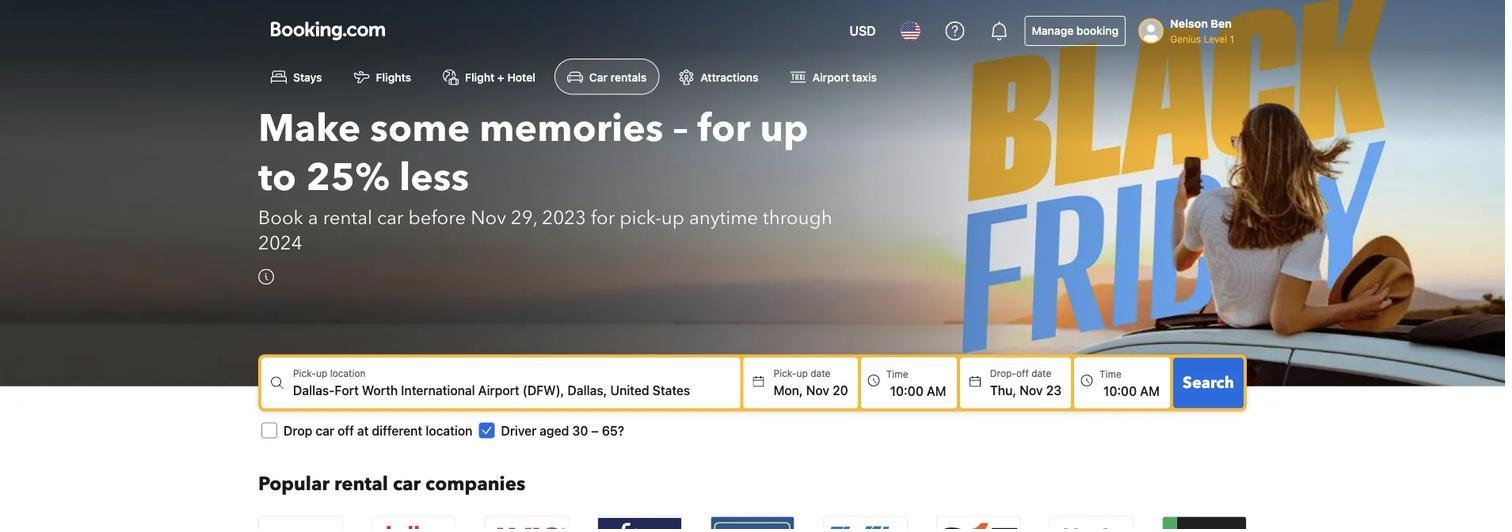 Task type: vqa. For each thing, say whether or not it's contained in the screenshot.
booking
yes



Task type: locate. For each thing, give the bounding box(es) containing it.
– right 30
[[591, 423, 599, 438]]

0 horizontal spatial –
[[591, 423, 599, 438]]

car
[[377, 205, 404, 231], [316, 423, 334, 438], [393, 471, 421, 497]]

usd
[[850, 23, 876, 38]]

memories
[[479, 102, 663, 154]]

car right drop
[[316, 423, 334, 438]]

0 vertical spatial car
[[377, 205, 404, 231]]

rental inside make some memories – for up to 25% less book a rental car before nov 29, 2023 for pick-up anytime through 2024
[[323, 205, 372, 231]]

0 horizontal spatial date
[[811, 368, 830, 379]]

nov inside pick-up date mon, nov 20
[[806, 382, 829, 397]]

pick-
[[620, 205, 661, 231]]

–
[[673, 102, 688, 154], [591, 423, 599, 438]]

0 vertical spatial for
[[698, 102, 750, 154]]

drop car off at different location
[[284, 423, 472, 438]]

drop-
[[990, 368, 1016, 379]]

nov left 20
[[806, 382, 829, 397]]

see terms and conditions for more information image
[[258, 269, 274, 285]]

1 date from the left
[[811, 368, 830, 379]]

1 horizontal spatial for
[[698, 102, 750, 154]]

nov left 29,
[[471, 205, 506, 231]]

0 horizontal spatial pick-
[[293, 368, 316, 379]]

rental
[[323, 205, 372, 231], [334, 471, 388, 497]]

at
[[357, 423, 369, 438]]

drop
[[284, 423, 312, 438]]

0 horizontal spatial nov
[[471, 205, 506, 231]]

hotel
[[507, 70, 535, 83]]

make some memories – for up to 25% less book a rental car before nov 29, 2023 for pick-up anytime through 2024
[[258, 102, 832, 256]]

manage booking link
[[1025, 16, 1126, 46]]

– down attractions link
[[673, 102, 688, 154]]

rental right a
[[323, 205, 372, 231]]

up
[[760, 102, 808, 154], [661, 205, 684, 231], [316, 368, 327, 379], [796, 368, 808, 379]]

date inside pick-up date mon, nov 20
[[811, 368, 830, 379]]

driver aged 30 – 65?
[[501, 423, 624, 438]]

pick- up drop
[[293, 368, 316, 379]]

nov for thu,
[[1020, 382, 1043, 397]]

0 vertical spatial location
[[330, 368, 366, 379]]

2 date from the left
[[1031, 368, 1051, 379]]

make
[[258, 102, 361, 154]]

20
[[833, 382, 848, 397]]

flight
[[465, 70, 494, 83]]

nov inside the drop-off date thu, nov 23
[[1020, 382, 1043, 397]]

car inside make some memories – for up to 25% less book a rental car before nov 29, 2023 for pick-up anytime through 2024
[[377, 205, 404, 231]]

location right different
[[426, 423, 472, 438]]

some
[[370, 102, 470, 154]]

1 vertical spatial location
[[426, 423, 472, 438]]

location up at
[[330, 368, 366, 379]]

0 vertical spatial off
[[1016, 368, 1029, 379]]

nov left 23
[[1020, 382, 1043, 397]]

pick-
[[293, 368, 316, 379], [774, 368, 796, 379]]

pick- up 'mon,'
[[774, 368, 796, 379]]

manage booking
[[1032, 24, 1119, 37]]

for left pick-
[[591, 205, 615, 231]]

date
[[811, 368, 830, 379], [1031, 368, 1051, 379]]

rentals
[[611, 70, 647, 83]]

nov
[[471, 205, 506, 231], [806, 382, 829, 397], [1020, 382, 1043, 397]]

anytime
[[689, 205, 758, 231]]

usd button
[[840, 12, 885, 50]]

off up thu,
[[1016, 368, 1029, 379]]

date inside the drop-off date thu, nov 23
[[1031, 368, 1051, 379]]

car down different
[[393, 471, 421, 497]]

2 pick- from the left
[[774, 368, 796, 379]]

popular
[[258, 471, 330, 497]]

taxis
[[852, 70, 877, 83]]

car left the before in the top left of the page
[[377, 205, 404, 231]]

airport taxis link
[[778, 59, 890, 94]]

booking
[[1076, 24, 1119, 37]]

for
[[698, 102, 750, 154], [591, 205, 615, 231]]

1 pick- from the left
[[293, 368, 316, 379]]

date for 23
[[1031, 368, 1051, 379]]

Pick-up location field
[[293, 380, 740, 399]]

0 vertical spatial –
[[673, 102, 688, 154]]

rental down at
[[334, 471, 388, 497]]

1 horizontal spatial nov
[[806, 382, 829, 397]]

attractions
[[700, 70, 759, 83]]

+
[[497, 70, 504, 83]]

companies
[[425, 471, 525, 497]]

1
[[1230, 33, 1234, 44]]

0 horizontal spatial off
[[337, 423, 354, 438]]

29,
[[511, 205, 537, 231]]

1 horizontal spatial date
[[1031, 368, 1051, 379]]

ben
[[1211, 17, 1232, 30]]

– inside make some memories – for up to 25% less book a rental car before nov 29, 2023 for pick-up anytime through 2024
[[673, 102, 688, 154]]

65?
[[602, 423, 624, 438]]

1 vertical spatial rental
[[334, 471, 388, 497]]

2 horizontal spatial nov
[[1020, 382, 1043, 397]]

1 horizontal spatial off
[[1016, 368, 1029, 379]]

1 horizontal spatial –
[[673, 102, 688, 154]]

off inside the drop-off date thu, nov 23
[[1016, 368, 1029, 379]]

for down attractions
[[698, 102, 750, 154]]

book
[[258, 205, 303, 231]]

1 vertical spatial for
[[591, 205, 615, 231]]

location
[[330, 368, 366, 379], [426, 423, 472, 438]]

0 vertical spatial rental
[[323, 205, 372, 231]]

1 horizontal spatial pick-
[[774, 368, 796, 379]]

off
[[1016, 368, 1029, 379], [337, 423, 354, 438]]

1 vertical spatial –
[[591, 423, 599, 438]]

to
[[258, 152, 296, 203]]

popular rental car companies
[[258, 471, 525, 497]]

1 horizontal spatial location
[[426, 423, 472, 438]]

pick- inside pick-up date mon, nov 20
[[774, 368, 796, 379]]

genius
[[1170, 33, 1201, 44]]

nov inside make some memories – for up to 25% less book a rental car before nov 29, 2023 for pick-up anytime through 2024
[[471, 205, 506, 231]]

off left at
[[337, 423, 354, 438]]

23
[[1046, 382, 1062, 397]]

flight + hotel
[[465, 70, 535, 83]]



Task type: describe. For each thing, give the bounding box(es) containing it.
different
[[372, 423, 422, 438]]

25%
[[306, 152, 390, 203]]

up inside pick-up date mon, nov 20
[[796, 368, 808, 379]]

aged
[[540, 423, 569, 438]]

2024
[[258, 230, 302, 256]]

a
[[308, 205, 318, 231]]

nelson
[[1170, 17, 1208, 30]]

nelson ben genius level 1
[[1170, 17, 1234, 44]]

flight + hotel link
[[430, 59, 548, 94]]

mon,
[[774, 382, 803, 397]]

car
[[589, 70, 608, 83]]

drop-off date thu, nov 23
[[990, 368, 1062, 397]]

pick- for pick-up location
[[293, 368, 316, 379]]

pick- for pick-up date mon, nov 20
[[774, 368, 796, 379]]

date for 20
[[811, 368, 830, 379]]

airport
[[812, 70, 849, 83]]

pick-up location
[[293, 368, 366, 379]]

stays
[[293, 70, 322, 83]]

booking.com online hotel reservations image
[[271, 21, 385, 40]]

manage
[[1032, 24, 1074, 37]]

see terms and conditions for more information image
[[258, 269, 274, 285]]

before
[[408, 205, 466, 231]]

level
[[1204, 33, 1227, 44]]

attractions link
[[666, 59, 771, 94]]

flights
[[376, 70, 411, 83]]

2023
[[542, 205, 586, 231]]

thu,
[[990, 382, 1016, 397]]

driver
[[501, 423, 536, 438]]

search
[[1183, 372, 1234, 394]]

– for 65?
[[591, 423, 599, 438]]

30
[[572, 423, 588, 438]]

through
[[763, 205, 832, 231]]

0 horizontal spatial location
[[330, 368, 366, 379]]

2 vertical spatial car
[[393, 471, 421, 497]]

less
[[399, 152, 469, 203]]

1 vertical spatial off
[[337, 423, 354, 438]]

car rentals link
[[554, 59, 659, 94]]

airport taxis
[[812, 70, 877, 83]]

stays link
[[258, 59, 335, 94]]

search button
[[1173, 357, 1244, 408]]

0 horizontal spatial for
[[591, 205, 615, 231]]

car rentals
[[589, 70, 647, 83]]

1 vertical spatial car
[[316, 423, 334, 438]]

– for for
[[673, 102, 688, 154]]

pick-up date mon, nov 20
[[774, 368, 848, 397]]

nov for mon,
[[806, 382, 829, 397]]

flights link
[[341, 59, 424, 94]]



